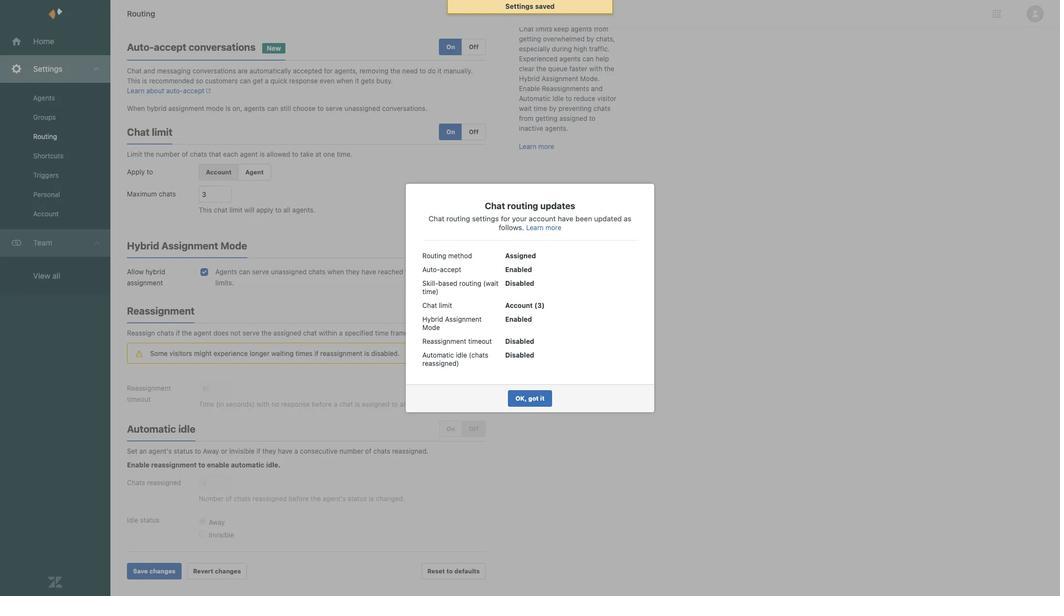Task type: vqa. For each thing, say whether or not it's contained in the screenshot.


Task type: locate. For each thing, give the bounding box(es) containing it.
1 vertical spatial disabled
[[505, 337, 534, 346]]

0 vertical spatial number
[[156, 150, 180, 158]]

they left reached
[[346, 268, 360, 276]]

assignment down allow
[[127, 279, 163, 287]]

and down mode. on the top right
[[591, 84, 603, 93]]

unassigned
[[345, 104, 380, 113], [271, 268, 307, 276]]

0 horizontal spatial time
[[375, 329, 389, 337]]

agents can serve unassigned chats when they have reached their chat limits.
[[215, 268, 437, 287]]

keep
[[554, 25, 569, 33]]

for left your
[[501, 214, 510, 223]]

0 vertical spatial off button
[[462, 39, 486, 55]]

a left consecutive
[[294, 447, 298, 456]]

apply
[[127, 168, 145, 176]]

0 vertical spatial agents
[[33, 94, 55, 102]]

chat limit up limit
[[127, 126, 173, 138]]

so
[[196, 77, 203, 85]]

assignment up reassignment timeout
[[445, 315, 482, 324]]

1 horizontal spatial automatic
[[422, 351, 454, 360]]

0 vertical spatial reassigned
[[147, 479, 181, 487]]

response inside chat and messaging conversations are automatically accepted for agents, removing the need to do it manually. this is recommended so customers can get a quick response even when it gets busy.
[[289, 77, 318, 85]]

0 horizontal spatial chat limit
[[127, 126, 173, 138]]

the left the need
[[390, 67, 400, 75]]

1 vertical spatial serve
[[252, 268, 269, 276]]

1 horizontal spatial with
[[589, 65, 602, 73]]

mode
[[221, 240, 247, 252], [422, 324, 440, 332]]

help up workload
[[569, 0, 582, 3]]

1 horizontal spatial agent's
[[323, 495, 346, 503]]

disabled for reassignment timeout
[[505, 337, 534, 346]]

1 vertical spatial automatic
[[422, 351, 454, 360]]

help down traffic.
[[596, 55, 609, 63]]

automatic for automatic idle (chats reassigned)
[[422, 351, 454, 360]]

a inside chat and messaging conversations are automatically accepted for agents, removing the need to do it manually. this is recommended so customers can get a quick response even when it gets busy.
[[265, 77, 269, 85]]

off button for chat limit
[[462, 124, 486, 140]]

hybrid
[[519, 75, 540, 83], [127, 240, 159, 252], [422, 315, 443, 324]]

1 especially from the top
[[519, 15, 550, 23]]

and inside assigned chats help maintain an even workload distribution, especially for larger teams. chat limits keep agents from getting overwhelmed by chats, especially during high traffic. experienced agents can help clear the queue faster with the hybrid assignment mode. enable reassignments and automatic idle to reduce visitor wait time by preventing chats from getting assigned to inactive agents.
[[591, 84, 603, 93]]

can inside assigned chats help maintain an even workload distribution, especially for larger teams. chat limits keep agents from getting overwhelmed by chats, especially during high traffic. experienced agents can help clear the queue faster with the hybrid assignment mode. enable reassignments and automatic idle to reduce visitor wait time by preventing chats from getting assigned to inactive agents.
[[583, 55, 594, 63]]

2 vertical spatial serve
[[243, 329, 260, 337]]

assigned down preventing
[[560, 114, 587, 123]]

automatic down reassignment timeout
[[422, 351, 454, 360]]

number right consecutive
[[339, 447, 363, 456]]

routing method
[[422, 252, 472, 260]]

reassignment inside set an agent's status to away or invisible if they have a consecutive number of chats reassigned. enable reassignment to enable automatic idle.
[[151, 461, 197, 470]]

2 horizontal spatial for
[[552, 15, 561, 23]]

enabled for auto-accept
[[505, 266, 532, 274]]

0 horizontal spatial for
[[324, 67, 333, 75]]

agents up limits.
[[215, 268, 237, 276]]

learn down account
[[526, 224, 544, 232]]

away left or
[[203, 447, 219, 456]]

on button for reassignment
[[439, 303, 462, 319]]

overwhelmed
[[543, 35, 585, 43]]

agents down the during on the top
[[560, 55, 581, 63]]

help
[[569, 0, 582, 3], [596, 55, 609, 63]]

1 vertical spatial away
[[209, 519, 225, 527]]

reassigned right chats
[[147, 479, 181, 487]]

1 vertical spatial enabled
[[505, 315, 532, 324]]

assigned
[[519, 0, 548, 3], [505, 252, 536, 260]]

all right apply at the top of page
[[283, 206, 290, 214]]

accept up messaging
[[154, 41, 186, 53]]

time.
[[337, 150, 352, 158]]

zendesk products image
[[993, 10, 1001, 18]]

more for chat routing settings for your account have been updated as follows.
[[546, 224, 561, 232]]

assignment inside allow hybrid assignment
[[127, 279, 163, 287]]

off
[[469, 43, 479, 50], [469, 128, 479, 135], [469, 425, 479, 433]]

0 horizontal spatial routing
[[33, 133, 57, 141]]

enabled up the account (3)
[[505, 266, 532, 274]]

routing left (wait in the left of the page
[[459, 279, 481, 288]]

3 disabled from the top
[[505, 351, 534, 360]]

2 changes from the left
[[215, 568, 241, 575]]

disabled for automatic idle (chats reassigned)
[[505, 351, 534, 360]]

getting down limits
[[519, 35, 541, 43]]

learn
[[127, 87, 145, 95], [519, 142, 537, 151], [526, 224, 544, 232]]

team
[[33, 238, 52, 247]]

0 vertical spatial agent's
[[149, 447, 172, 456]]

to
[[420, 67, 426, 75], [566, 94, 572, 103], [317, 104, 324, 113], [589, 114, 596, 123], [292, 150, 298, 158], [147, 168, 153, 176], [275, 206, 282, 214], [392, 401, 398, 409], [195, 447, 201, 456], [198, 461, 205, 470], [447, 568, 453, 575]]

1 horizontal spatial for
[[501, 214, 510, 223]]

1 vertical spatial learn more link
[[526, 224, 561, 232]]

0 vertical spatial all
[[283, 206, 290, 214]]

agents.
[[545, 124, 568, 133], [292, 206, 315, 214]]

accept
[[154, 41, 186, 53], [183, 87, 204, 95], [440, 266, 461, 274]]

0 horizontal spatial help
[[569, 0, 582, 3]]

assigned up 'waiting'
[[273, 329, 301, 337]]

2 vertical spatial automatic
[[127, 424, 176, 435]]

reassignment down some
[[127, 385, 171, 393]]

limit
[[127, 150, 142, 158]]

clear
[[519, 65, 534, 73]]

1 vertical spatial reassignment
[[422, 337, 466, 346]]

routing inside chat routing settings for your account have been updated as follows.
[[446, 214, 470, 223]]

for inside chat routing settings for your account have been updated as follows.
[[501, 214, 510, 223]]

1 horizontal spatial mode
[[422, 324, 440, 332]]

0 horizontal spatial this
[[127, 77, 140, 85]]

1 vertical spatial off
[[469, 128, 479, 135]]

and inside chat and messaging conversations are automatically accepted for agents, removing the need to do it manually. this is recommended so customers can get a quick response even when it gets busy.
[[144, 67, 155, 75]]

limit left will
[[229, 206, 243, 214]]

new
[[267, 44, 281, 52]]

idle
[[456, 351, 467, 360], [178, 424, 195, 435]]

invisible inside set an agent's status to away or invisible if they have a consecutive number of chats reassigned. enable reassignment to enable automatic idle.
[[229, 447, 255, 456]]

waiting
[[271, 350, 294, 358]]

1 vertical spatial with
[[257, 401, 270, 409]]

have left reached
[[362, 268, 376, 276]]

agent's down consecutive
[[323, 495, 346, 503]]

learn more down account
[[526, 224, 561, 232]]

0 vertical spatial serve
[[326, 104, 343, 113]]

reassignment inside reassignment timeout time (in seconds) with no response before a chat is assigned to another agent.
[[127, 385, 171, 393]]

1 vertical spatial auto-
[[422, 266, 440, 274]]

1 horizontal spatial agent
[[240, 150, 258, 158]]

hybrid down time)
[[422, 315, 443, 324]]

by left preventing
[[549, 104, 557, 113]]

1 horizontal spatial if
[[257, 447, 261, 456]]

reassignment for reassignment timeout time (in seconds) with no response before a chat is assigned to another agent.
[[127, 385, 171, 393]]

disabled right (chats
[[505, 351, 534, 360]]

1 horizontal spatial before
[[312, 401, 332, 409]]

4 on from the top
[[446, 425, 455, 433]]

learn more link for chat routing settings for your account have been updated as follows.
[[526, 224, 561, 232]]

status down automatic idle
[[174, 447, 193, 456]]

a inside reassignment timeout time (in seconds) with no response before a chat is assigned to another agent.
[[334, 401, 338, 409]]

does
[[213, 329, 229, 337]]

distribution,
[[575, 5, 613, 13]]

account left (3)
[[505, 302, 533, 310]]

of left 'reassigned.'
[[365, 447, 372, 456]]

disabled.
[[371, 350, 400, 358]]

agents inside the agents can serve unassigned chats when they have reached their chat limits.
[[215, 268, 237, 276]]

off for chat limit
[[469, 128, 479, 135]]

have inside the agents can serve unassigned chats when they have reached their chat limits.
[[362, 268, 376, 276]]

0 horizontal spatial settings
[[33, 64, 63, 73]]

learn more link down account
[[526, 224, 561, 232]]

1 vertical spatial reassigned
[[253, 495, 287, 503]]

of inside set an agent's status to away or invisible if they have a consecutive number of chats reassigned. enable reassignment to enable automatic idle.
[[365, 447, 372, 456]]

3 off from the top
[[469, 425, 479, 433]]

2 horizontal spatial it
[[540, 395, 545, 402]]

timeout
[[468, 337, 492, 346], [127, 396, 151, 404]]

when inside chat and messaging conversations are automatically accepted for agents, removing the need to do it manually. this is recommended so customers can get a quick response even when it gets busy.
[[336, 77, 353, 85]]

conversations up are
[[189, 41, 256, 53]]

2 especially from the top
[[519, 45, 550, 53]]

all
[[283, 206, 290, 214], [52, 271, 60, 281]]

0 vertical spatial and
[[144, 67, 155, 75]]

chat inside chat routing settings for your account have been updated as follows.
[[429, 214, 445, 223]]

automatic up the wait
[[519, 94, 551, 103]]

0 horizontal spatial and
[[144, 67, 155, 75]]

accept up based
[[440, 266, 461, 274]]

1 horizontal spatial agents
[[215, 268, 237, 276]]

1 horizontal spatial this
[[199, 206, 212, 214]]

number right limit
[[156, 150, 180, 158]]

accept for auto-accept conversations
[[154, 41, 186, 53]]

1 vertical spatial this
[[199, 206, 212, 214]]

if up automatic
[[257, 447, 261, 456]]

to left another
[[392, 401, 398, 409]]

assigned inside assigned chats help maintain an even workload distribution, especially for larger teams. chat limits keep agents from getting overwhelmed by chats, especially during high traffic. experienced agents can help clear the queue faster with the hybrid assignment mode. enable reassignments and automatic idle to reduce visitor wait time by preventing chats from getting assigned to inactive agents.
[[560, 114, 587, 123]]

1 disabled from the top
[[505, 279, 534, 288]]

assignment for allow
[[127, 279, 163, 287]]

number
[[199, 495, 224, 503]]

0 vertical spatial getting
[[519, 35, 541, 43]]

1 vertical spatial mode
[[422, 324, 440, 332]]

0 vertical spatial limit
[[152, 126, 173, 138]]

it
[[438, 67, 442, 75], [355, 77, 359, 85], [540, 395, 545, 402]]

2 horizontal spatial routing
[[422, 252, 446, 260]]

response
[[289, 77, 318, 85], [281, 401, 310, 409]]

invisible up automatic
[[229, 447, 255, 456]]

for inside assigned chats help maintain an even workload distribution, especially for larger teams. chat limits keep agents from getting overwhelmed by chats, especially during high traffic. experienced agents can help clear the queue faster with the hybrid assignment mode. enable reassignments and automatic idle to reduce visitor wait time by preventing chats from getting assigned to inactive agents.
[[552, 15, 561, 23]]

status down chats reassigned
[[140, 517, 159, 525]]

0 vertical spatial idle
[[553, 94, 564, 103]]

if up visitors
[[176, 329, 180, 337]]

need
[[402, 67, 418, 75]]

learn more for assigned chats help maintain an even workload distribution, especially for larger teams. chat limits keep agents from getting overwhelmed by chats, especially during high traffic. experienced agents can help clear the queue faster with the hybrid assignment mode. enable reassignments and automatic idle to reduce visitor wait time by preventing chats from getting assigned to inactive agents.
[[519, 142, 554, 151]]

idle inside automatic idle (chats reassigned)
[[456, 351, 467, 360]]

before inside reassignment timeout time (in seconds) with no response before a chat is assigned to another agent.
[[312, 401, 332, 409]]

even inside assigned chats help maintain an even workload distribution, especially for larger teams. chat limits keep agents from getting overwhelmed by chats, especially during high traffic. experienced agents can help clear the queue faster with the hybrid assignment mode. enable reassignments and automatic idle to reduce visitor wait time by preventing chats from getting assigned to inactive agents.
[[528, 5, 543, 13]]

response down accepted
[[289, 77, 318, 85]]

an right the set
[[139, 447, 147, 456]]

1 vertical spatial more
[[546, 224, 561, 232]]

still
[[280, 104, 291, 113]]

chat limit
[[127, 126, 173, 138], [422, 302, 452, 310]]

response right the no
[[281, 401, 310, 409]]

account down that
[[206, 168, 232, 176]]

ok, got it button
[[508, 390, 552, 407]]

an left saved
[[519, 5, 527, 13]]

on,
[[233, 104, 242, 113]]

0 vertical spatial routing
[[507, 201, 538, 211]]

this
[[127, 77, 140, 85], [199, 206, 212, 214]]

enable inside assigned chats help maintain an even workload distribution, especially for larger teams. chat limits keep agents from getting overwhelmed by chats, especially during high traffic. experienced agents can help clear the queue faster with the hybrid assignment mode. enable reassignments and automatic idle to reduce visitor wait time by preventing chats from getting assigned to inactive agents.
[[519, 84, 540, 93]]

limit down learn about auto-accept
[[152, 126, 173, 138]]

and
[[144, 67, 155, 75], [591, 84, 603, 93]]

the
[[536, 65, 546, 73], [604, 65, 614, 73], [390, 67, 400, 75], [144, 150, 154, 158], [182, 329, 192, 337], [261, 329, 272, 337], [311, 495, 321, 503]]

automatic inside assigned chats help maintain an even workload distribution, especially for larger teams. chat limits keep agents from getting overwhelmed by chats, especially during high traffic. experienced agents can help clear the queue faster with the hybrid assignment mode. enable reassignments and automatic idle to reduce visitor wait time by preventing chats from getting assigned to inactive agents.
[[519, 94, 551, 103]]

away
[[203, 447, 219, 456], [209, 519, 225, 527]]

auto-accept
[[422, 266, 461, 274]]

0 horizontal spatial even
[[320, 77, 335, 85]]

chats inside set an agent's status to away or invisible if they have a consecutive number of chats reassigned. enable reassignment to enable automatic idle.
[[373, 447, 390, 456]]

0 horizontal spatial agent
[[194, 329, 212, 337]]

your
[[512, 214, 527, 223]]

1 horizontal spatial idle
[[553, 94, 564, 103]]

2 horizontal spatial account
[[505, 302, 533, 310]]

even down the agents,
[[320, 77, 335, 85]]

on button for automatic idle
[[439, 421, 462, 438]]

hybrid up allow
[[127, 240, 159, 252]]

disabled
[[505, 279, 534, 288], [505, 337, 534, 346], [505, 351, 534, 360]]

routing
[[507, 201, 538, 211], [446, 214, 470, 223], [459, 279, 481, 288]]

chat inside reassignment timeout time (in seconds) with no response before a chat is assigned to another agent.
[[339, 401, 353, 409]]

enable down the set
[[127, 461, 149, 470]]

1 vertical spatial invisible
[[209, 531, 234, 540]]

1 on button from the top
[[439, 39, 462, 55]]

2 vertical spatial off
[[469, 425, 479, 433]]

3 on from the top
[[446, 307, 455, 314]]

changes right revert
[[215, 568, 241, 575]]

1 off from the top
[[469, 43, 479, 50]]

1 horizontal spatial timeout
[[468, 337, 492, 346]]

0 horizontal spatial hybrid
[[127, 240, 159, 252]]

chat inside chat and messaging conversations are automatically accepted for agents, removing the need to do it manually. this is recommended so customers can get a quick response even when it gets busy.
[[127, 67, 142, 75]]

conversations
[[189, 41, 256, 53], [193, 67, 236, 75]]

hybrid inside allow hybrid assignment
[[146, 268, 165, 276]]

timeout up (chats
[[468, 337, 492, 346]]

settings left saved
[[505, 2, 534, 10]]

0 vertical spatial even
[[528, 5, 543, 13]]

4 on button from the top
[[439, 421, 462, 438]]

off button for automatic idle
[[462, 421, 486, 438]]

for
[[552, 15, 561, 23], [324, 67, 333, 75], [501, 214, 510, 223]]

2 vertical spatial of
[[226, 495, 232, 503]]

timeout inside reassignment timeout time (in seconds) with no response before a chat is assigned to another agent.
[[127, 396, 151, 404]]

workload
[[545, 5, 574, 13]]

by
[[587, 35, 594, 43], [549, 104, 557, 113]]

all right view at the top left of the page
[[52, 271, 60, 281]]

enable
[[207, 461, 229, 470]]

reassignment up reassign
[[127, 305, 195, 317]]

agents up "groups"
[[33, 94, 55, 102]]

reassignment up chats reassigned
[[151, 461, 197, 470]]

automatic inside automatic idle (chats reassigned)
[[422, 351, 454, 360]]

3 on button from the top
[[439, 303, 462, 319]]

hybrid down "clear"
[[519, 75, 540, 83]]

shortcuts
[[33, 152, 64, 160]]

off for automatic idle
[[469, 425, 479, 433]]

3 off button from the top
[[462, 421, 486, 438]]

reassignment for reassignment
[[127, 305, 195, 317]]

0 horizontal spatial reassigned
[[147, 479, 181, 487]]

reassignment for reassignment timeout
[[422, 337, 466, 346]]

hybrid right allow
[[146, 268, 165, 276]]

2 vertical spatial routing
[[459, 279, 481, 288]]

invisible
[[229, 447, 255, 456], [209, 531, 234, 540]]

account
[[529, 214, 556, 223]]

assigned inside assigned chats help maintain an even workload distribution, especially for larger teams. chat limits keep agents from getting overwhelmed by chats, especially during high traffic. experienced agents can help clear the queue faster with the hybrid assignment mode. enable reassignments and automatic idle to reduce visitor wait time by preventing chats from getting assigned to inactive agents.
[[519, 0, 548, 3]]

with
[[589, 65, 602, 73], [257, 401, 270, 409]]

0 vertical spatial routing
[[127, 9, 155, 18]]

reassignment up automatic idle (chats reassigned)
[[422, 337, 466, 346]]

learn down inactive
[[519, 142, 537, 151]]

0 horizontal spatial idle
[[178, 424, 195, 435]]

reassign
[[127, 329, 155, 337]]

1 vertical spatial enable
[[127, 461, 149, 470]]

can
[[583, 55, 594, 63], [240, 77, 251, 85], [267, 104, 278, 113], [239, 268, 250, 276]]

it right do
[[438, 67, 442, 75]]

reassign chats if the agent does not serve the assigned chat within a specified time frame.
[[127, 329, 411, 337]]

0 vertical spatial hybrid
[[519, 75, 540, 83]]

at
[[315, 150, 322, 158]]

especially up experienced
[[519, 45, 550, 53]]

2 on from the top
[[446, 128, 455, 135]]

2 horizontal spatial of
[[365, 447, 372, 456]]

disabled down the account (3)
[[505, 337, 534, 346]]

ok,
[[516, 395, 527, 402]]

especially down settings saved
[[519, 15, 550, 23]]

0 horizontal spatial status
[[140, 517, 159, 525]]

chat
[[519, 25, 534, 33], [127, 67, 142, 75], [127, 126, 150, 138], [485, 201, 505, 211], [429, 214, 445, 223], [422, 302, 437, 310]]

agents,
[[335, 67, 358, 75]]

1 vertical spatial and
[[591, 84, 603, 93]]

Invisible radio
[[199, 531, 206, 538]]

2 horizontal spatial limit
[[439, 302, 452, 310]]

have down updates
[[558, 214, 574, 223]]

1 horizontal spatial auto-
[[422, 266, 440, 274]]

by up traffic.
[[587, 35, 594, 43]]

learn for an
[[519, 142, 537, 151]]

account inside account button
[[206, 168, 232, 176]]

automatic
[[519, 94, 551, 103], [422, 351, 454, 360], [127, 424, 176, 435]]

mode up reassignment timeout
[[422, 324, 440, 332]]

agents. right inactive
[[545, 124, 568, 133]]

(chats
[[469, 351, 489, 360]]

chat down time)
[[422, 302, 437, 310]]

reached
[[378, 268, 403, 276]]

of left that
[[182, 150, 188, 158]]

accepted
[[293, 67, 322, 75]]

it right got
[[540, 395, 545, 402]]

this up when at the left
[[127, 77, 140, 85]]

to inside reassignment timeout time (in seconds) with no response before a chat is assigned to another agent.
[[392, 401, 398, 409]]

assigned down the 'follows.'
[[505, 252, 536, 260]]

1 vertical spatial all
[[52, 271, 60, 281]]

larger
[[563, 15, 581, 23]]

0 vertical spatial time
[[534, 104, 547, 113]]

number
[[156, 150, 180, 158], [339, 447, 363, 456]]

agent
[[240, 150, 258, 158], [194, 329, 212, 337]]

0 horizontal spatial enable
[[127, 461, 149, 470]]

1 vertical spatial they
[[262, 447, 276, 456]]

1 horizontal spatial number
[[339, 447, 363, 456]]

0 horizontal spatial before
[[289, 495, 309, 503]]

agent button
[[238, 164, 271, 181]]

0 vertical spatial learn
[[127, 87, 145, 95]]

a right get
[[265, 77, 269, 85]]

auto- for auto-accept
[[422, 266, 440, 274]]

2 off from the top
[[469, 128, 479, 135]]

routing for updates
[[507, 201, 538, 211]]

specified
[[345, 329, 373, 337]]

2 off button from the top
[[462, 124, 486, 140]]

they
[[346, 268, 360, 276], [262, 447, 276, 456]]

especially
[[519, 15, 550, 23], [519, 45, 550, 53]]

0 horizontal spatial an
[[139, 447, 147, 456]]

1 horizontal spatial an
[[519, 5, 527, 13]]

1 vertical spatial limit
[[229, 206, 243, 214]]

chat left limits
[[519, 25, 534, 33]]

time)
[[422, 288, 439, 296]]

reassigned down idle.
[[253, 495, 287, 503]]

auto-
[[166, 87, 183, 95]]

chat inside the agents can serve unassigned chats when they have reached their chat limits.
[[421, 268, 435, 276]]

idle for automatic idle (chats reassigned)
[[456, 351, 467, 360]]

1 vertical spatial agents
[[560, 55, 581, 63]]

1 horizontal spatial reassignment
[[320, 350, 362, 358]]

from down the wait
[[519, 114, 534, 123]]

routing up your
[[507, 201, 538, 211]]

1 horizontal spatial by
[[587, 35, 594, 43]]

on button
[[439, 39, 462, 55], [439, 124, 462, 140], [439, 303, 462, 319], [439, 421, 462, 438]]

to left or
[[195, 447, 201, 456]]

automatic up the set
[[127, 424, 176, 435]]

0 vertical spatial invisible
[[229, 447, 255, 456]]

2 vertical spatial disabled
[[505, 351, 534, 360]]

to inside chat and messaging conversations are automatically accepted for agents, removing the need to do it manually. this is recommended so customers can get a quick response even when it gets busy.
[[420, 67, 426, 75]]

2 on button from the top
[[439, 124, 462, 140]]

chat routing updates
[[485, 201, 575, 211]]

status left changed.
[[348, 495, 367, 503]]

when down the agents,
[[336, 77, 353, 85]]

1 enabled from the top
[[505, 266, 532, 274]]

is left on,
[[226, 104, 231, 113]]

1 vertical spatial agents.
[[292, 206, 315, 214]]

visitors
[[170, 350, 192, 358]]

it left gets
[[355, 77, 359, 85]]

2 disabled from the top
[[505, 337, 534, 346]]

and up about
[[144, 67, 155, 75]]

agents. right apply at the top of page
[[292, 206, 315, 214]]

will
[[244, 206, 255, 214]]

2 vertical spatial assignment
[[445, 315, 482, 324]]

number inside set an agent's status to away or invisible if they have a consecutive number of chats reassigned. enable reassignment to enable automatic idle.
[[339, 447, 363, 456]]

for left the agents,
[[324, 67, 333, 75]]

status inside set an agent's status to away or invisible if they have a consecutive number of chats reassigned. enable reassignment to enable automatic idle.
[[174, 447, 193, 456]]

1 vertical spatial number
[[339, 447, 363, 456]]

they inside the agents can serve unassigned chats when they have reached their chat limits.
[[346, 268, 360, 276]]

1 horizontal spatial hybrid
[[422, 315, 443, 324]]

1 changes from the left
[[149, 568, 176, 575]]

1 vertical spatial hybrid assignment mode
[[422, 315, 482, 332]]

with inside assigned chats help maintain an even workload distribution, especially for larger teams. chat limits keep agents from getting overwhelmed by chats, especially during high traffic. experienced agents can help clear the queue faster with the hybrid assignment mode. enable reassignments and automatic idle to reduce visitor wait time by preventing chats from getting assigned to inactive agents.
[[589, 65, 602, 73]]

chat inside assigned chats help maintain an even workload distribution, especially for larger teams. chat limits keep agents from getting overwhelmed by chats, especially during high traffic. experienced agents can help clear the queue faster with the hybrid assignment mode. enable reassignments and automatic idle to reduce visitor wait time by preventing chats from getting assigned to inactive agents.
[[519, 25, 534, 33]]

been
[[576, 214, 592, 223]]

changes for save changes
[[149, 568, 176, 575]]

2 enabled from the top
[[505, 315, 532, 324]]

1 vertical spatial settings
[[33, 64, 63, 73]]



Task type: describe. For each thing, give the bounding box(es) containing it.
chat up settings
[[485, 201, 505, 211]]

this inside chat and messaging conversations are automatically accepted for agents, removing the need to do it manually. this is recommended so customers can get a quick response even when it gets busy.
[[127, 77, 140, 85]]

might
[[194, 350, 212, 358]]

2 vertical spatial status
[[140, 517, 159, 525]]

account (3)
[[505, 302, 545, 310]]

home
[[33, 36, 54, 46]]

Reassignment timeout number field
[[199, 381, 232, 397]]

view all
[[33, 271, 60, 281]]

to right the apply
[[147, 168, 153, 176]]

account for account button
[[206, 168, 232, 176]]

serve inside the agents can serve unassigned chats when they have reached their chat limits.
[[252, 268, 269, 276]]

this chat limit will apply to all agents.
[[199, 206, 315, 214]]

1 horizontal spatial limit
[[229, 206, 243, 214]]

2 vertical spatial hybrid
[[422, 315, 443, 324]]

the right limit
[[144, 150, 154, 158]]

disabled for skill-based routing (wait time)
[[505, 279, 534, 288]]

on for chat limit
[[446, 128, 455, 135]]

agents for agents
[[33, 94, 55, 102]]

to right apply at the top of page
[[275, 206, 282, 214]]

chats,
[[596, 35, 615, 43]]

chat for within
[[303, 329, 317, 337]]

assigned for assigned
[[505, 252, 536, 260]]

skill-based routing (wait time)
[[422, 279, 499, 296]]

each
[[223, 150, 238, 158]]

preventing
[[559, 104, 592, 113]]

save changes
[[133, 568, 176, 575]]

assignment inside assigned chats help maintain an even workload distribution, especially for larger teams. chat limits keep agents from getting overwhelmed by chats, especially during high traffic. experienced agents can help clear the queue faster with the hybrid assignment mode. enable reassignments and automatic idle to reduce visitor wait time by preventing chats from getting assigned to inactive agents.
[[542, 75, 578, 83]]

1 vertical spatial assignment
[[162, 240, 218, 252]]

if inside set an agent's status to away or invisible if they have a consecutive number of chats reassigned. enable reassignment to enable automatic idle.
[[257, 447, 261, 456]]

automatic
[[231, 461, 264, 470]]

routing for settings
[[446, 214, 470, 223]]

auto- for auto-accept conversations
[[127, 41, 154, 53]]

can inside the agents can serve unassigned chats when they have reached their chat limits.
[[239, 268, 250, 276]]

chat routing settings for your account have been updated as follows.
[[429, 214, 632, 232]]

frame.
[[391, 329, 411, 337]]

1 horizontal spatial unassigned
[[345, 104, 380, 113]]

to left enable
[[198, 461, 205, 470]]

chat and messaging conversations are automatically accepted for agents, removing the need to do it manually. this is recommended so customers can get a quick response even when it gets busy.
[[127, 67, 473, 85]]

to inside button
[[447, 568, 453, 575]]

changed.
[[376, 495, 405, 503]]

times
[[296, 350, 313, 358]]

0 vertical spatial from
[[594, 25, 609, 33]]

choose
[[293, 104, 316, 113]]

removing
[[360, 67, 389, 75]]

some visitors might experience longer waiting times if reassignment is disabled.
[[150, 350, 400, 358]]

reassigned.
[[392, 447, 428, 456]]

queue
[[548, 65, 568, 73]]

agents for agents can serve unassigned chats when they have reached their chat limits.
[[215, 268, 237, 276]]

they inside set an agent's status to away or invisible if they have a consecutive number of chats reassigned. enable reassignment to enable automatic idle.
[[262, 447, 276, 456]]

experienced
[[519, 55, 558, 63]]

as
[[624, 214, 632, 223]]

hybrid for when
[[147, 104, 167, 113]]

have inside set an agent's status to away or invisible if they have a consecutive number of chats reassigned. enable reassignment to enable automatic idle.
[[278, 447, 293, 456]]

manually.
[[444, 67, 473, 75]]

revert changes
[[193, 568, 241, 575]]

1 horizontal spatial assignment
[[445, 315, 482, 324]]

settings saved
[[505, 2, 555, 10]]

0 vertical spatial agents
[[571, 25, 592, 33]]

1 off button from the top
[[462, 39, 486, 55]]

agents. inside assigned chats help maintain an even workload distribution, especially for larger teams. chat limits keep agents from getting overwhelmed by chats, especially during high traffic. experienced agents can help clear the queue faster with the hybrid assignment mode. enable reassignments and automatic idle to reduce visitor wait time by preventing chats from getting assigned to inactive agents.
[[545, 124, 568, 133]]

changes for revert changes
[[215, 568, 241, 575]]

account button
[[199, 164, 239, 181]]

1 horizontal spatial chat limit
[[422, 302, 452, 310]]

on for automatic idle
[[446, 425, 455, 433]]

save changes button
[[127, 563, 182, 580]]

1 horizontal spatial help
[[596, 55, 609, 63]]

time inside assigned chats help maintain an even workload distribution, especially for larger teams. chat limits keep agents from getting overwhelmed by chats, especially during high traffic. experienced agents can help clear the queue faster with the hybrid assignment mode. enable reassignments and automatic idle to reduce visitor wait time by preventing chats from getting assigned to inactive agents.
[[534, 104, 547, 113]]

1 vertical spatial accept
[[183, 87, 204, 95]]

1 vertical spatial idle
[[127, 517, 138, 525]]

0 horizontal spatial it
[[355, 77, 359, 85]]

1 vertical spatial agent's
[[323, 495, 346, 503]]

an inside set an agent's status to away or invisible if they have a consecutive number of chats reassigned. enable reassignment to enable automatic idle.
[[139, 447, 147, 456]]

0 horizontal spatial agents.
[[292, 206, 315, 214]]

high
[[574, 45, 587, 53]]

the up visitors
[[182, 329, 192, 337]]

learn for your
[[526, 224, 544, 232]]

to left take
[[292, 150, 298, 158]]

chats inside the agents can serve unassigned chats when they have reached their chat limits.
[[309, 268, 326, 276]]

to down reassignments
[[566, 94, 572, 103]]

1 vertical spatial getting
[[535, 114, 558, 123]]

experience
[[214, 350, 248, 358]]

even inside chat and messaging conversations are automatically accepted for agents, removing the need to do it manually. this is recommended so customers can get a quick response even when it gets busy.
[[320, 77, 335, 85]]

2 vertical spatial agents
[[244, 104, 265, 113]]

learn more link for assigned chats help maintain an even workload distribution, especially for larger teams. chat limits keep agents from getting overwhelmed by chats, especially during high traffic. experienced agents can help clear the queue faster with the hybrid assignment mode. enable reassignments and automatic idle to reduce visitor wait time by preventing chats from getting assigned to inactive agents.
[[519, 142, 554, 151]]

quick
[[270, 77, 287, 85]]

maximum
[[127, 190, 157, 198]]

more for assigned chats help maintain an even workload distribution, especially for larger teams. chat limits keep agents from getting overwhelmed by chats, especially during high traffic. experienced agents can help clear the queue faster with the hybrid assignment mode. enable reassignments and automatic idle to reduce visitor wait time by preventing chats from getting assigned to inactive agents.
[[538, 142, 554, 151]]

on for reassignment
[[446, 307, 455, 314]]

can inside chat and messaging conversations are automatically accepted for agents, removing the need to do it manually. this is recommended so customers can get a quick response even when it gets busy.
[[240, 77, 251, 85]]

learn more for chat routing settings for your account have been updated as follows.
[[526, 224, 561, 232]]

an inside assigned chats help maintain an even workload distribution, especially for larger teams. chat limits keep agents from getting overwhelmed by chats, especially during high traffic. experienced agents can help clear the queue faster with the hybrid assignment mode. enable reassignments and automatic idle to reduce visitor wait time by preventing chats from getting assigned to inactive agents.
[[519, 5, 527, 13]]

1 vertical spatial by
[[549, 104, 557, 113]]

0 horizontal spatial from
[[519, 114, 534, 123]]

response inside reassignment timeout time (in seconds) with no response before a chat is assigned to another agent.
[[281, 401, 310, 409]]

to down preventing
[[589, 114, 596, 123]]

reset to defaults
[[427, 568, 480, 575]]

with inside reassignment timeout time (in seconds) with no response before a chat is assigned to another agent.
[[257, 401, 270, 409]]

0 vertical spatial of
[[182, 150, 188, 158]]

2 horizontal spatial if
[[314, 350, 318, 358]]

seconds)
[[226, 401, 255, 409]]

assigned inside reassignment timeout time (in seconds) with no response before a chat is assigned to another agent.
[[362, 401, 390, 409]]

allow hybrid assignment
[[127, 268, 165, 287]]

1 on from the top
[[446, 43, 455, 50]]

1 horizontal spatial hybrid assignment mode
[[422, 315, 482, 332]]

on button for chat limit
[[439, 124, 462, 140]]

chat for is
[[339, 401, 353, 409]]

automatic idle (chats reassigned)
[[422, 351, 489, 368]]

1 horizontal spatial all
[[283, 206, 290, 214]]

1 vertical spatial time
[[375, 329, 389, 337]]

hybrid for allow
[[146, 268, 165, 276]]

it inside button
[[540, 395, 545, 402]]

number of chats reassigned before the agent's status is changed.
[[199, 495, 405, 503]]

away inside set an agent's status to away or invisible if they have a consecutive number of chats reassigned. enable reassignment to enable automatic idle.
[[203, 447, 219, 456]]

settings for settings saved
[[505, 2, 534, 10]]

unassigned inside the agents can serve unassigned chats when they have reached their chat limits.
[[271, 268, 307, 276]]

to right choose
[[317, 104, 324, 113]]

got
[[528, 395, 539, 402]]

chat for limits.
[[421, 268, 435, 276]]

time
[[199, 401, 214, 409]]

get
[[253, 77, 263, 85]]

agent's inside set an agent's status to away or invisible if they have a consecutive number of chats reassigned. enable reassignment to enable automatic idle.
[[149, 447, 172, 456]]

enabled for hybrid assignment mode
[[505, 315, 532, 324]]

routing inside the skill-based routing (wait time)
[[459, 279, 481, 288]]

chats reassigned
[[127, 479, 181, 487]]

0 horizontal spatial number
[[156, 150, 180, 158]]

when
[[127, 104, 145, 113]]

for inside chat and messaging conversations are automatically accepted for agents, removing the need to do it manually. this is recommended so customers can get a quick response even when it gets busy.
[[324, 67, 333, 75]]

chat up limit
[[127, 126, 150, 138]]

agent.
[[426, 401, 445, 409]]

mode inside hybrid assignment mode
[[422, 324, 440, 332]]

1 vertical spatial status
[[348, 495, 367, 503]]

0 horizontal spatial hybrid assignment mode
[[127, 240, 247, 252]]

allowed
[[267, 150, 290, 158]]

when inside the agents can serve unassigned chats when they have reached their chat limits.
[[327, 268, 344, 276]]

maximum chats
[[127, 190, 176, 198]]

messaging
[[157, 67, 191, 75]]

timeout for reassignment timeout time (in seconds) with no response before a chat is assigned to another agent.
[[127, 396, 151, 404]]

reduce
[[574, 94, 596, 103]]

1 vertical spatial agent
[[194, 329, 212, 337]]

Chats reassigned number field
[[199, 475, 232, 492]]

triggers
[[33, 171, 59, 179]]

0 vertical spatial it
[[438, 67, 442, 75]]

longer
[[250, 350, 270, 358]]

traffic.
[[589, 45, 610, 53]]

is left 'disabled.'
[[364, 350, 369, 358]]

1 vertical spatial account
[[33, 210, 59, 218]]

revert changes button
[[187, 563, 247, 580]]

ok, got it
[[516, 395, 545, 402]]

the down traffic.
[[604, 65, 614, 73]]

0 vertical spatial mode
[[221, 240, 247, 252]]

the inside chat and messaging conversations are automatically accepted for agents, removing the need to do it manually. this is recommended so customers can get a quick response even when it gets busy.
[[390, 67, 400, 75]]

the down consecutive
[[311, 495, 321, 503]]

is left changed.
[[369, 495, 374, 503]]

about
[[146, 87, 164, 95]]

the up longer
[[261, 329, 272, 337]]

a right within
[[339, 329, 343, 337]]

0 vertical spatial reassignment
[[320, 350, 362, 358]]

recommended
[[149, 77, 194, 85]]

set
[[127, 447, 137, 456]]

limits.
[[215, 279, 234, 287]]

idle for automatic idle
[[178, 424, 195, 435]]

skill-
[[422, 279, 438, 288]]

during
[[552, 45, 572, 53]]

view
[[33, 271, 50, 281]]

set an agent's status to away or invisible if they have a consecutive number of chats reassigned. enable reassignment to enable automatic idle.
[[127, 447, 428, 470]]

the down experienced
[[536, 65, 546, 73]]

personal
[[33, 191, 60, 199]]

auto-accept conversations
[[127, 41, 256, 53]]

1 vertical spatial before
[[289, 495, 309, 503]]

their
[[405, 268, 420, 276]]

is inside chat and messaging conversations are automatically accepted for agents, removing the need to do it manually. this is recommended so customers can get a quick response even when it gets busy.
[[142, 77, 147, 85]]

settings for settings
[[33, 64, 63, 73]]

revert
[[193, 568, 213, 575]]

is left allowed
[[260, 150, 265, 158]]

(wait
[[483, 279, 499, 288]]

account for account (3)
[[505, 302, 533, 310]]

0 vertical spatial if
[[176, 329, 180, 337]]

that
[[209, 150, 221, 158]]

have inside chat routing settings for your account have been updated as follows.
[[558, 214, 574, 223]]

0 vertical spatial conversations
[[189, 41, 256, 53]]

teams.
[[583, 15, 604, 23]]

automatic for automatic idle
[[127, 424, 176, 435]]

busy.
[[376, 77, 393, 85]]

0 vertical spatial chat limit
[[127, 126, 173, 138]]

follows.
[[499, 223, 524, 232]]

accept for auto-accept
[[440, 266, 461, 274]]

idle.
[[266, 461, 281, 470]]

1 horizontal spatial of
[[226, 495, 232, 503]]

Away radio
[[199, 518, 206, 525]]

faster
[[569, 65, 588, 73]]

maintain
[[584, 0, 610, 3]]

take
[[300, 150, 314, 158]]

assignment for when
[[168, 104, 204, 113]]

a inside set an agent's status to away or invisible if they have a consecutive number of chats reassigned. enable reassignment to enable automatic idle.
[[294, 447, 298, 456]]

mode.
[[580, 75, 600, 83]]

is inside reassignment timeout time (in seconds) with no response before a chat is assigned to another agent.
[[355, 401, 360, 409]]

idle inside assigned chats help maintain an even workload distribution, especially for larger teams. chat limits keep agents from getting overwhelmed by chats, especially during high traffic. experienced agents can help clear the queue faster with the hybrid assignment mode. enable reassignments and automatic idle to reduce visitor wait time by preventing chats from getting assigned to inactive agents.
[[553, 94, 564, 103]]

automatically
[[250, 67, 291, 75]]

Maximum chats number field
[[199, 186, 232, 203]]

or
[[221, 447, 227, 456]]

not
[[230, 329, 241, 337]]

limit the number of chats that each agent is allowed to take at one time.
[[127, 150, 352, 158]]

consecutive
[[300, 447, 338, 456]]

timeout for reassignment timeout
[[468, 337, 492, 346]]

apply
[[256, 206, 273, 214]]

2 vertical spatial routing
[[422, 252, 446, 260]]

0 horizontal spatial assigned
[[273, 329, 301, 337]]

conversations inside chat and messaging conversations are automatically accepted for agents, removing the need to do it manually. this is recommended so customers can get a quick response even when it gets busy.
[[193, 67, 236, 75]]

hybrid inside assigned chats help maintain an even workload distribution, especially for larger teams. chat limits keep agents from getting overwhelmed by chats, especially during high traffic. experienced agents can help clear the queue faster with the hybrid assignment mode. enable reassignments and automatic idle to reduce visitor wait time by preventing chats from getting assigned to inactive agents.
[[519, 75, 540, 83]]

0 horizontal spatial all
[[52, 271, 60, 281]]

assigned for assigned chats help maintain an even workload distribution, especially for larger teams. chat limits keep agents from getting overwhelmed by chats, especially during high traffic. experienced agents can help clear the queue faster with the hybrid assignment mode. enable reassignments and automatic idle to reduce visitor wait time by preventing chats from getting assigned to inactive agents.
[[519, 0, 548, 3]]

enable inside set an agent's status to away or invisible if they have a consecutive number of chats reassigned. enable reassignment to enable automatic idle.
[[127, 461, 149, 470]]

visitor
[[597, 94, 617, 103]]

1 horizontal spatial reassigned
[[253, 495, 287, 503]]



